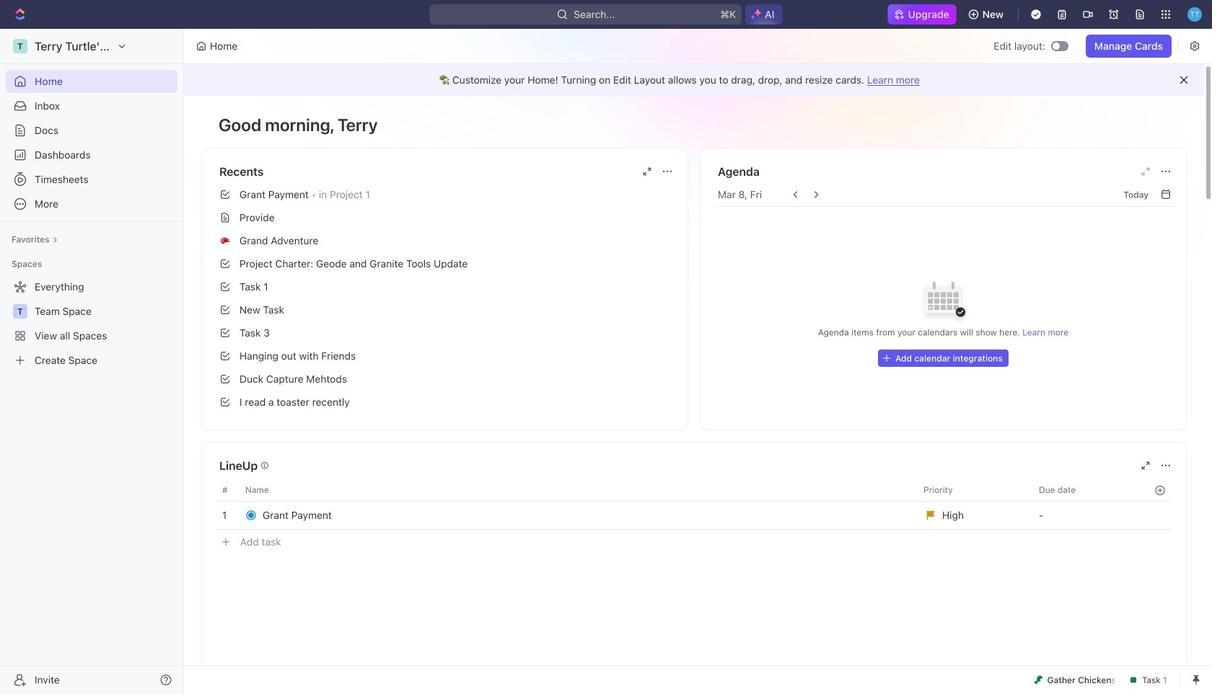 Task type: describe. For each thing, give the bounding box(es) containing it.
tree inside "sidebar" navigation
[[6, 276, 178, 372]]



Task type: locate. For each thing, give the bounding box(es) containing it.
team space, , element
[[13, 305, 27, 319]]

alert
[[184, 64, 1204, 96]]

sidebar navigation
[[0, 29, 187, 695]]

tree
[[6, 276, 178, 372]]

drumstick bite image
[[1035, 677, 1043, 685]]

terry turtle's workspace, , element
[[13, 39, 27, 53]]



Task type: vqa. For each thing, say whether or not it's contained in the screenshot.
"of" inside the SCOPE OF WORK LINK
no



